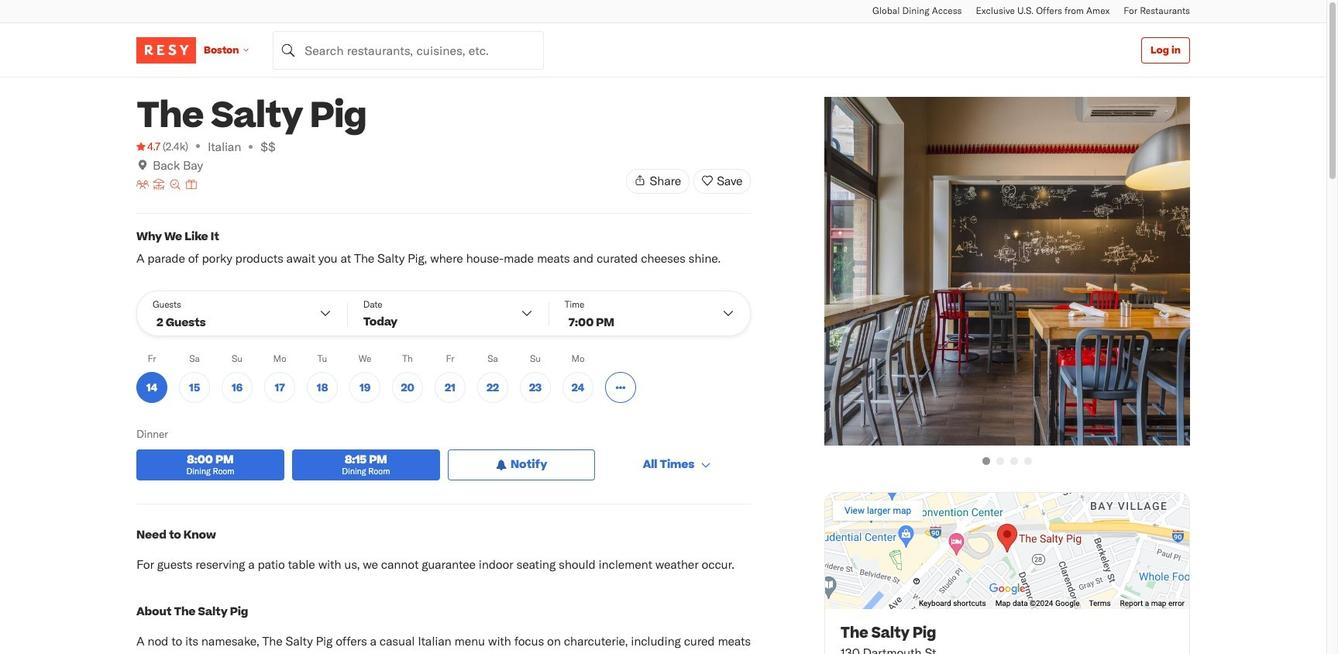 Task type: locate. For each thing, give the bounding box(es) containing it.
4.7 out of 5 stars image
[[136, 139, 160, 154]]

Search restaurants, cuisines, etc. text field
[[273, 31, 544, 69]]

None field
[[273, 31, 544, 69]]



Task type: vqa. For each thing, say whether or not it's contained in the screenshot.
the 4.4 out of 5 stars image
no



